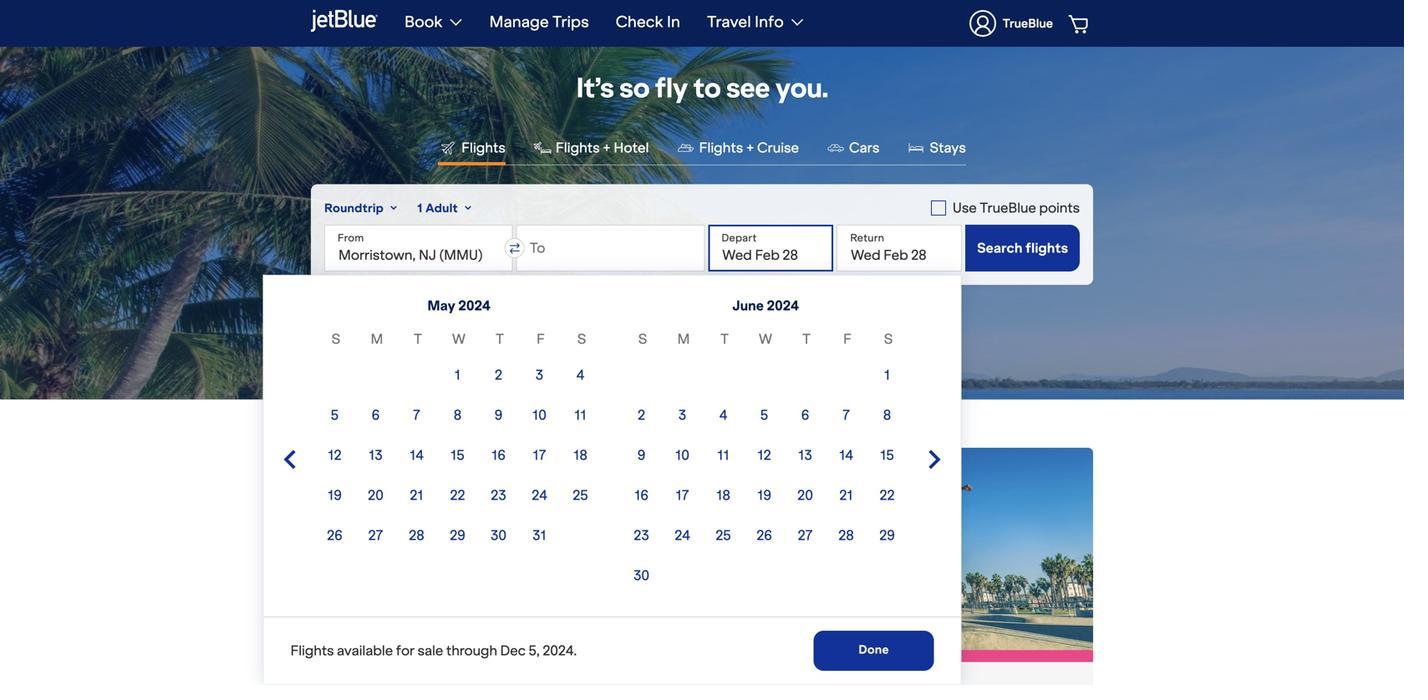 Task type: locate. For each thing, give the bounding box(es) containing it.
20 button
[[357, 477, 394, 514], [787, 477, 824, 514]]

w for june
[[759, 331, 772, 348]]

banner
[[0, 0, 1404, 47]]

1 horizontal spatial 22 button
[[869, 477, 906, 514]]

0 horizontal spatial 29 button
[[439, 517, 476, 554]]

1 horizontal spatial 21
[[839, 487, 853, 504]]

24 for 24 button to the left
[[532, 487, 547, 504]]

1 horizontal spatial 10 button
[[664, 437, 701, 474]]

0 horizontal spatial f
[[537, 331, 545, 348]]

17 for bottom 17 button
[[676, 487, 689, 504]]

0 horizontal spatial 11
[[574, 407, 587, 424]]

1 29 button from the left
[[439, 517, 476, 554]]

flights left the available
[[290, 642, 334, 659]]

1 vertical spatial 30 button
[[623, 557, 660, 594]]

0 vertical spatial 11 button
[[562, 397, 599, 434]]

2 28 from the left
[[838, 527, 854, 544]]

10
[[532, 407, 547, 424], [675, 447, 689, 464]]

2 s from the left
[[577, 331, 586, 348]]

11
[[574, 407, 587, 424], [717, 447, 729, 464]]

1 f from the left
[[537, 331, 545, 348]]

0 horizontal spatial 27
[[368, 527, 383, 544]]

1 horizontal spatial f
[[843, 331, 852, 348]]

1 vertical spatial 9
[[637, 447, 645, 464]]

17 button
[[521, 437, 558, 474], [664, 477, 701, 514]]

2 20 from the left
[[797, 487, 813, 504]]

0 horizontal spatial 22
[[450, 487, 465, 504]]

2024 right june
[[767, 297, 799, 314]]

1 horizontal spatial 13 button
[[787, 437, 824, 474]]

1 19 from the left
[[328, 487, 342, 504]]

4 s from the left
[[884, 331, 893, 348]]

25 button
[[562, 477, 599, 514], [705, 517, 742, 554]]

1 horizontal spatial 20
[[797, 487, 813, 504]]

29 for 2nd 29 button
[[879, 527, 895, 544]]

1 vertical spatial 18 button
[[705, 477, 742, 514]]

25
[[573, 487, 588, 504], [716, 527, 731, 544]]

0 horizontal spatial 9
[[495, 407, 502, 424]]

1 20 button from the left
[[357, 477, 394, 514]]

2024 right may
[[458, 297, 490, 314]]

2 1 button from the left
[[869, 357, 906, 394]]

1 29 from the left
[[450, 527, 465, 544]]

1 w from the left
[[452, 331, 465, 348]]

1 horizontal spatial 8
[[883, 407, 891, 424]]

5 button
[[316, 397, 353, 434], [746, 397, 783, 434]]

0 horizontal spatial m
[[371, 331, 383, 348]]

1 horizontal spatial 20 button
[[787, 477, 824, 514]]

roundtrip button
[[324, 200, 397, 216]]

1 horizontal spatial 6 button
[[787, 397, 824, 434]]

10 button
[[521, 397, 558, 434], [664, 437, 701, 474]]

see
[[726, 71, 770, 105]]

2 27 from the left
[[798, 527, 813, 544]]

trueblue inside checkbox
[[980, 199, 1036, 216]]

5
[[331, 407, 339, 424], [760, 407, 768, 424]]

26 for 1st 26 button from the left
[[327, 527, 342, 544]]

0 horizontal spatial 12
[[328, 447, 342, 464]]

30 button
[[480, 517, 517, 554], [623, 557, 660, 594]]

flights + cruise button
[[676, 138, 799, 165]]

flights up 1 adult dropdown button
[[461, 139, 506, 156]]

28 button
[[398, 517, 435, 554], [828, 517, 865, 554]]

1 horizontal spatial 1 button
[[869, 357, 906, 394]]

2 f from the left
[[843, 331, 852, 348]]

23
[[491, 487, 506, 504], [634, 527, 649, 544]]

1 13 button from the left
[[357, 437, 394, 474]]

2 12 from the left
[[757, 447, 771, 464]]

2 2024 from the left
[[767, 297, 799, 314]]

3 t from the left
[[720, 331, 729, 348]]

+ left cruise
[[746, 139, 754, 156]]

1 + from the left
[[603, 139, 611, 156]]

0 horizontal spatial 7 button
[[398, 397, 435, 434]]

+ left hotel
[[603, 139, 611, 156]]

Depart field
[[708, 225, 833, 272]]

0 horizontal spatial 13
[[369, 447, 383, 464]]

2 + from the left
[[746, 139, 754, 156]]

f for june 2024
[[843, 331, 852, 348]]

0 horizontal spatial 10
[[532, 407, 547, 424]]

updated bag fees link
[[644, 320, 760, 337]]

13
[[369, 447, 383, 464], [798, 447, 812, 464]]

1 26 button from the left
[[316, 517, 353, 554]]

23 for rightmost 23 "button"
[[634, 527, 649, 544]]

1 13 from the left
[[369, 447, 383, 464]]

2 13 from the left
[[798, 447, 812, 464]]

0 horizontal spatial 10 button
[[521, 397, 558, 434]]

f
[[537, 331, 545, 348], [843, 331, 852, 348]]

0 horizontal spatial 20
[[368, 487, 383, 504]]

flights
[[461, 139, 506, 156], [556, 139, 600, 156], [699, 139, 743, 156], [290, 642, 334, 659]]

0 horizontal spatial 15 button
[[439, 437, 476, 474]]

2 6 from the left
[[801, 407, 809, 424]]

0 vertical spatial 9
[[495, 407, 502, 424]]

1 horizontal spatial 26
[[757, 527, 772, 544]]

2 button
[[480, 357, 517, 394], [623, 397, 660, 434]]

trueblue left shopping cart (empty) "image"
[[1003, 16, 1053, 31]]

may
[[427, 297, 455, 314]]

2 26 from the left
[[757, 527, 772, 544]]

1 horizontal spatial 12 button
[[746, 437, 783, 474]]

0 vertical spatial 25 button
[[562, 477, 599, 514]]

2024 for may 2024
[[458, 297, 490, 314]]

24 for 24 button to the right
[[675, 527, 690, 544]]

0 horizontal spatial 13 button
[[357, 437, 394, 474]]

0 horizontal spatial 20 button
[[357, 477, 394, 514]]

1 vertical spatial 16 button
[[623, 477, 660, 514]]

1 horizontal spatial 6
[[801, 407, 809, 424]]

16
[[491, 447, 506, 464], [634, 487, 648, 504]]

1 6 from the left
[[372, 407, 380, 424]]

1 horizontal spatial 29
[[879, 527, 895, 544]]

29
[[450, 527, 465, 544], [879, 527, 895, 544]]

1 12 from the left
[[328, 447, 342, 464]]

1 horizontal spatial m
[[677, 331, 690, 348]]

24 button
[[521, 477, 558, 514], [664, 517, 701, 554]]

4 button
[[562, 357, 599, 394], [705, 397, 742, 434]]

2 29 from the left
[[879, 527, 895, 544]]

13 button
[[357, 437, 394, 474], [787, 437, 824, 474]]

2 26 button from the left
[[746, 517, 783, 554]]

1 vertical spatial 3
[[678, 407, 686, 424]]

23 button
[[480, 477, 517, 514], [623, 517, 660, 554]]

1 m from the left
[[371, 331, 383, 348]]

1 horizontal spatial 29 button
[[869, 517, 906, 554]]

flights + cruise
[[699, 139, 799, 156]]

0 vertical spatial 24 button
[[521, 477, 558, 514]]

1 horizontal spatial 25
[[716, 527, 731, 544]]

0 horizontal spatial 6
[[372, 407, 380, 424]]

0 vertical spatial 17
[[533, 447, 546, 464]]

1 vertical spatial 10
[[675, 447, 689, 464]]

banner containing book
[[0, 0, 1404, 47]]

w down june 2024
[[759, 331, 772, 348]]

1 horizontal spatial 4 button
[[705, 397, 742, 434]]

1 horizontal spatial 28
[[838, 527, 854, 544]]

1 8 button from the left
[[439, 397, 476, 434]]

10 for left 10 button
[[532, 407, 547, 424]]

0 horizontal spatial 26
[[327, 527, 342, 544]]

0 horizontal spatial 18
[[573, 447, 587, 464]]

1 horizontal spatial 15
[[880, 447, 894, 464]]

1 19 button from the left
[[316, 477, 353, 514]]

7
[[413, 407, 420, 424], [843, 407, 850, 424]]

bag
[[704, 320, 729, 337]]

1 21 button from the left
[[398, 477, 435, 514]]

trueblue
[[1003, 16, 1053, 31], [980, 199, 1036, 216]]

30
[[491, 527, 506, 544], [633, 567, 649, 584]]

14
[[410, 447, 424, 464], [839, 447, 853, 464]]

flights left cruise
[[699, 139, 743, 156]]

2 6 button from the left
[[787, 397, 824, 434]]

0 horizontal spatial 2024
[[458, 297, 490, 314]]

1 horizontal spatial 24
[[675, 527, 690, 544]]

m for june 2024
[[677, 331, 690, 348]]

0 vertical spatial 9 button
[[480, 397, 517, 434]]

Return field
[[837, 225, 962, 272]]

1 horizontal spatial 19
[[757, 487, 771, 504]]

points
[[1039, 199, 1080, 216]]

1 horizontal spatial 10
[[675, 447, 689, 464]]

8 button
[[439, 397, 476, 434], [869, 397, 906, 434]]

1 27 button from the left
[[357, 517, 394, 554]]

1 5 from the left
[[331, 407, 339, 424]]

Use TrueBlue points checkbox
[[931, 198, 1080, 218]]

2 14 from the left
[[839, 447, 853, 464]]

1 button
[[439, 357, 476, 394], [869, 357, 906, 394]]

2 20 button from the left
[[787, 477, 824, 514]]

14 button
[[398, 437, 435, 474], [828, 437, 865, 474]]

19
[[328, 487, 342, 504], [757, 487, 771, 504]]

flights left hotel
[[556, 139, 600, 156]]

18 for left 18 button
[[573, 447, 587, 464]]

12
[[328, 447, 342, 464], [757, 447, 771, 464]]

10 for bottommost 10 button
[[675, 447, 689, 464]]

20
[[368, 487, 383, 504], [797, 487, 813, 504]]

1 horizontal spatial 2 button
[[623, 397, 660, 434]]

updated
[[644, 320, 701, 337]]

From text field
[[324, 225, 513, 272]]

3 s from the left
[[638, 331, 647, 348]]

hours
[[729, 3, 758, 15]]

9
[[495, 407, 502, 424], [637, 447, 645, 464]]

1 horizontal spatial 8 button
[[869, 397, 906, 434]]

0 vertical spatial trueblue
[[1003, 16, 1053, 31]]

flights + hotel button
[[532, 138, 649, 165]]

available
[[337, 642, 393, 659]]

0 horizontal spatial 23
[[491, 487, 506, 504]]

1 8 from the left
[[454, 407, 462, 424]]

11 button
[[562, 397, 599, 434], [705, 437, 742, 474]]

1 inside dropdown button
[[417, 201, 423, 216]]

1 horizontal spatial 13
[[798, 447, 812, 464]]

2024 for june 2024
[[767, 297, 799, 314]]

4 t from the left
[[802, 331, 811, 348]]

flights inside button
[[461, 139, 506, 156]]

0 horizontal spatial 22 button
[[439, 477, 476, 514]]

2 m from the left
[[677, 331, 690, 348]]

23 for the leftmost 23 "button"
[[491, 487, 506, 504]]

2 7 from the left
[[843, 407, 850, 424]]

2 19 button from the left
[[746, 477, 783, 514]]

27
[[368, 527, 383, 544], [798, 527, 813, 544]]

for
[[396, 642, 415, 659]]

1 vertical spatial 23 button
[[623, 517, 660, 554]]

done
[[859, 642, 889, 657]]

1 horizontal spatial 16
[[634, 487, 648, 504]]

0 horizontal spatial 14 button
[[398, 437, 435, 474]]

1 horizontal spatial 19 button
[[746, 477, 783, 514]]

updated bag fees
[[644, 320, 760, 337]]

16 for topmost 16 button
[[491, 447, 506, 464]]

trueblue up search at the top right of the page
[[980, 199, 1036, 216]]

s
[[331, 331, 340, 348], [577, 331, 586, 348], [638, 331, 647, 348], [884, 331, 893, 348]]

0 vertical spatial 23 button
[[480, 477, 517, 514]]

17
[[533, 447, 546, 464], [676, 487, 689, 504]]

1 vertical spatial 9 button
[[623, 437, 660, 474]]

0 vertical spatial 25
[[573, 487, 588, 504]]

search flights button
[[965, 225, 1080, 272]]

6 for 1st 6 "button" from the right
[[801, 407, 809, 424]]

w
[[452, 331, 465, 348], [759, 331, 772, 348]]

15 button
[[439, 437, 476, 474], [869, 437, 906, 474]]

trips
[[552, 12, 589, 31]]

2 29 button from the left
[[869, 517, 906, 554]]

2 horizontal spatial 1
[[884, 366, 890, 384]]

1 horizontal spatial 30
[[633, 567, 649, 584]]

2 8 from the left
[[883, 407, 891, 424]]

0 horizontal spatial 3 button
[[521, 357, 558, 394]]

27 button
[[357, 517, 394, 554], [787, 517, 824, 554]]

To text field
[[516, 225, 705, 272]]

1 horizontal spatial 14
[[839, 447, 853, 464]]

0 vertical spatial 23
[[491, 487, 506, 504]]

1 vertical spatial 30
[[633, 567, 649, 584]]

1
[[417, 201, 423, 216], [455, 366, 461, 384], [884, 366, 890, 384]]

1 horizontal spatial 12
[[757, 447, 771, 464]]

29 for second 29 button from the right
[[450, 527, 465, 544]]

15
[[451, 447, 465, 464], [880, 447, 894, 464]]

m for may 2024
[[371, 331, 383, 348]]

1 vertical spatial 2 button
[[623, 397, 660, 434]]

29 button
[[439, 517, 476, 554], [869, 517, 906, 554]]

1 vertical spatial 23
[[634, 527, 649, 544]]

m
[[371, 331, 383, 348], [677, 331, 690, 348]]

9 for the left 9 button
[[495, 407, 502, 424]]

12 button
[[316, 437, 353, 474], [746, 437, 783, 474]]

26 button
[[316, 517, 353, 554], [746, 517, 783, 554]]

4
[[576, 366, 584, 384], [719, 407, 727, 424]]

1 horizontal spatial 4
[[719, 407, 727, 424]]

0 horizontal spatial 1
[[417, 201, 423, 216]]

0 horizontal spatial w
[[452, 331, 465, 348]]

18
[[573, 447, 587, 464], [716, 487, 730, 504]]

0 vertical spatial 4 button
[[562, 357, 599, 394]]

+
[[603, 139, 611, 156], [746, 139, 754, 156]]

0 horizontal spatial 17 button
[[521, 437, 558, 474]]

2024
[[458, 297, 490, 314], [767, 297, 799, 314]]

26
[[327, 527, 342, 544], [757, 527, 772, 544]]

0 horizontal spatial 16
[[491, 447, 506, 464]]

2 w from the left
[[759, 331, 772, 348]]

flights for flights available for sale through dec 5, 2024.
[[290, 642, 334, 659]]

1 28 from the left
[[409, 527, 424, 544]]

june
[[732, 297, 764, 314]]

1 horizontal spatial 11 button
[[705, 437, 742, 474]]

1 horizontal spatial 26 button
[[746, 517, 783, 554]]

1 26 from the left
[[327, 527, 342, 544]]

0 horizontal spatial 3
[[536, 366, 543, 384]]

0 horizontal spatial 26 button
[[316, 517, 353, 554]]

1 horizontal spatial 27 button
[[787, 517, 824, 554]]

22 button
[[439, 477, 476, 514], [869, 477, 906, 514]]

1 2024 from the left
[[458, 297, 490, 314]]

2 21 button from the left
[[828, 477, 865, 514]]

2 14 button from the left
[[828, 437, 865, 474]]

6 button
[[357, 397, 394, 434], [787, 397, 824, 434]]

1 12 button from the left
[[316, 437, 353, 474]]

1 vertical spatial 11
[[717, 447, 729, 464]]

1 s from the left
[[331, 331, 340, 348]]

navigation
[[391, 0, 1093, 47]]

1 15 from the left
[[451, 447, 465, 464]]

0 vertical spatial 18 button
[[562, 437, 599, 474]]

1 15 button from the left
[[439, 437, 476, 474]]

1 vertical spatial 2
[[638, 407, 645, 424]]

9 button
[[480, 397, 517, 434], [623, 437, 660, 474]]

w down may 2024
[[452, 331, 465, 348]]

0 vertical spatial 3 button
[[521, 357, 558, 394]]



Task type: vqa. For each thing, say whether or not it's contained in the screenshot.


Task type: describe. For each thing, give the bounding box(es) containing it.
2 8 button from the left
[[869, 397, 906, 434]]

8 for first 8 'button' from right
[[883, 407, 891, 424]]

0 horizontal spatial 2
[[495, 366, 502, 384]]

2 7 button from the left
[[828, 397, 865, 434]]

book
[[404, 12, 443, 31]]

manage
[[489, 12, 549, 31]]

next month image
[[925, 450, 945, 470]]

1 adult button
[[417, 200, 471, 216]]

2 22 button from the left
[[869, 477, 906, 514]]

1 horizontal spatial 9 button
[[623, 437, 660, 474]]

dec
[[500, 642, 526, 659]]

from
[[338, 231, 364, 244]]

2 19 from the left
[[757, 487, 771, 504]]

1 22 from the left
[[450, 487, 465, 504]]

2 15 button from the left
[[869, 437, 906, 474]]

travel info
[[707, 12, 784, 31]]

8 for second 8 'button' from right
[[454, 407, 462, 424]]

may 2024
[[427, 297, 490, 314]]

1 horizontal spatial 3 button
[[664, 397, 701, 434]]

0 horizontal spatial 4 button
[[562, 357, 599, 394]]

flights for flights + hotel
[[556, 139, 600, 156]]

28 for second 28 button
[[838, 527, 854, 544]]

trueblue link
[[969, 0, 1053, 47]]

sale
[[418, 642, 443, 659]]

18 for rightmost 18 button
[[716, 487, 730, 504]]

flights + hotel
[[556, 139, 649, 156]]

12 for 1st the 12 button
[[328, 447, 342, 464]]

2 27 button from the left
[[787, 517, 824, 554]]

stays button
[[906, 138, 966, 165]]

2024.
[[543, 642, 577, 659]]

1 20 from the left
[[368, 487, 383, 504]]

search flights
[[977, 239, 1068, 257]]

2 15 from the left
[[880, 447, 894, 464]]

1 horizontal spatial 23 button
[[623, 517, 660, 554]]

cars
[[849, 139, 879, 156]]

book button
[[404, 0, 463, 43]]

1 14 button from the left
[[398, 437, 435, 474]]

0 horizontal spatial 30 button
[[480, 517, 517, 554]]

0 horizontal spatial 25
[[573, 487, 588, 504]]

31
[[532, 527, 546, 544]]

to
[[693, 71, 721, 105]]

flights for flights
[[461, 139, 506, 156]]

2 t from the left
[[496, 331, 504, 348]]

1 5 button from the left
[[316, 397, 353, 434]]

9 for the right 9 button
[[637, 447, 645, 464]]

1 6 button from the left
[[357, 397, 394, 434]]

navigation containing book
[[391, 0, 1093, 47]]

0 horizontal spatial 9 button
[[480, 397, 517, 434]]

w for may
[[452, 331, 465, 348]]

2 5 from the left
[[760, 407, 768, 424]]

26 for 1st 26 button from the right
[[757, 527, 772, 544]]

1 horizontal spatial 30 button
[[623, 557, 660, 594]]

1 adult
[[417, 201, 458, 216]]

2 5 button from the left
[[746, 397, 783, 434]]

11 for the top 11 button
[[574, 407, 587, 424]]

minutes
[[785, 3, 825, 15]]

use
[[953, 199, 977, 216]]

11 for the bottommost 11 button
[[717, 447, 729, 464]]

1 vertical spatial 25 button
[[705, 517, 742, 554]]

through
[[446, 642, 497, 659]]

cars button
[[826, 138, 879, 165]]

12 for 1st the 12 button from the right
[[757, 447, 771, 464]]

1 horizontal spatial 1
[[455, 366, 461, 384]]

5,
[[529, 642, 540, 659]]

1 horizontal spatial 18 button
[[705, 477, 742, 514]]

1 14 from the left
[[410, 447, 424, 464]]

1 28 button from the left
[[398, 517, 435, 554]]

use trueblue points
[[953, 199, 1080, 216]]

it's
[[576, 71, 614, 105]]

2 22 from the left
[[880, 487, 895, 504]]

june 2024
[[732, 297, 799, 314]]

+ for cruise
[[746, 139, 754, 156]]

you.
[[775, 71, 828, 105]]

jetblue image
[[311, 7, 378, 34]]

2 21 from the left
[[839, 487, 853, 504]]

flights button
[[438, 138, 506, 165]]

depart
[[722, 231, 757, 244]]

0 horizontal spatial 2 button
[[480, 357, 517, 394]]

31 button
[[521, 517, 558, 554]]

stays
[[930, 139, 966, 156]]

1 27 from the left
[[368, 527, 383, 544]]

travel info button
[[707, 0, 804, 43]]

flights available for sale through dec 5, 2024.
[[290, 642, 577, 659]]

to
[[530, 239, 545, 257]]

2 13 button from the left
[[787, 437, 824, 474]]

2 28 button from the left
[[828, 517, 865, 554]]

f for may 2024
[[537, 331, 545, 348]]

previous month image
[[280, 450, 300, 470]]

1 horizontal spatial 2
[[638, 407, 645, 424]]

hotel
[[614, 139, 649, 156]]

shopping cart (empty) image
[[1068, 13, 1091, 33]]

manage trips
[[489, 12, 589, 31]]

1 7 from the left
[[413, 407, 420, 424]]

6 for first 6 "button" from left
[[372, 407, 380, 424]]

1 7 button from the left
[[398, 397, 435, 434]]

0 horizontal spatial 23 button
[[480, 477, 517, 514]]

travel
[[707, 12, 751, 31]]

0 horizontal spatial 18 button
[[562, 437, 599, 474]]

flights
[[1025, 239, 1068, 257]]

16 for the rightmost 16 button
[[634, 487, 648, 504]]

0 vertical spatial 3
[[536, 366, 543, 384]]

0 vertical spatial 16 button
[[480, 437, 517, 474]]

check
[[616, 12, 663, 31]]

0 vertical spatial 17 button
[[521, 437, 558, 474]]

search
[[977, 239, 1023, 257]]

1 vertical spatial 17 button
[[664, 477, 701, 514]]

+ for hotel
[[603, 139, 611, 156]]

check in
[[616, 12, 680, 31]]

flights for flights + cruise
[[699, 139, 743, 156]]

1 vertical spatial 11 button
[[705, 437, 742, 474]]

17 for the topmost 17 button
[[533, 447, 546, 464]]

roundtrip
[[324, 201, 384, 216]]

1 horizontal spatial 24 button
[[664, 517, 701, 554]]

it's so fly to see you.
[[576, 71, 828, 105]]

4 for right 4 button
[[719, 407, 727, 424]]

0 horizontal spatial 25 button
[[562, 477, 599, 514]]

return
[[850, 231, 884, 244]]

1 vertical spatial 10 button
[[664, 437, 701, 474]]

fees
[[732, 320, 760, 337]]

info
[[755, 12, 784, 31]]

manage trips link
[[489, 0, 589, 43]]

adult
[[425, 201, 458, 216]]

0 horizontal spatial 24 button
[[521, 477, 558, 514]]

1 22 button from the left
[[439, 477, 476, 514]]

cruise
[[757, 139, 799, 156]]

1 1 button from the left
[[439, 357, 476, 394]]

fly
[[655, 71, 688, 105]]

0 vertical spatial 30
[[491, 527, 506, 544]]

2 12 button from the left
[[746, 437, 783, 474]]

so
[[619, 71, 649, 105]]

in
[[667, 12, 680, 31]]

1 21 from the left
[[410, 487, 423, 504]]

4 for the left 4 button
[[576, 366, 584, 384]]

1 t from the left
[[414, 331, 422, 348]]

1 horizontal spatial 16 button
[[623, 477, 660, 514]]

check in link
[[616, 0, 680, 43]]

done button
[[814, 631, 934, 671]]

28 for 2nd 28 button from right
[[409, 527, 424, 544]]



